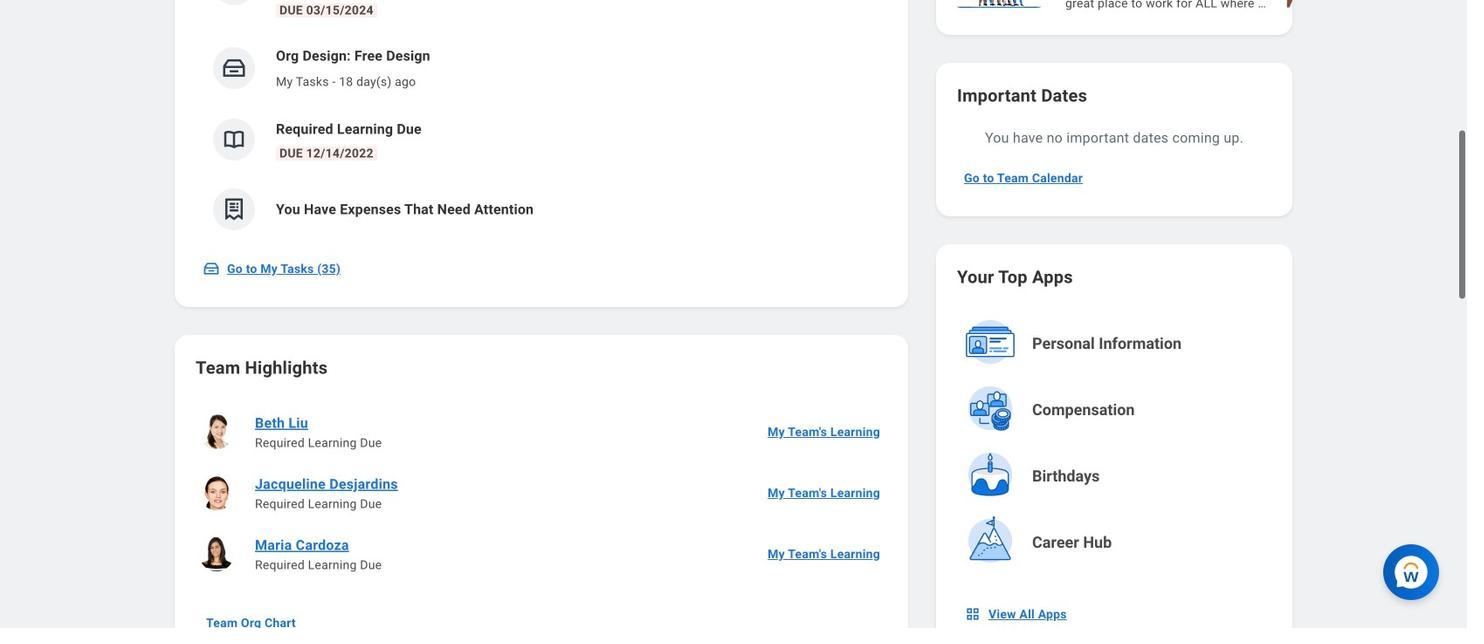 Task type: vqa. For each thing, say whether or not it's contained in the screenshot.
inbox large image on the right of page
no



Task type: locate. For each thing, give the bounding box(es) containing it.
list
[[196, 0, 887, 245], [950, 0, 1467, 14], [196, 402, 887, 585]]

nbox image
[[964, 606, 982, 624]]

dashboard expenses image
[[221, 197, 247, 223]]

inbox image
[[203, 260, 220, 278]]

book open image
[[221, 127, 247, 153]]

inbox image
[[221, 55, 247, 81]]



